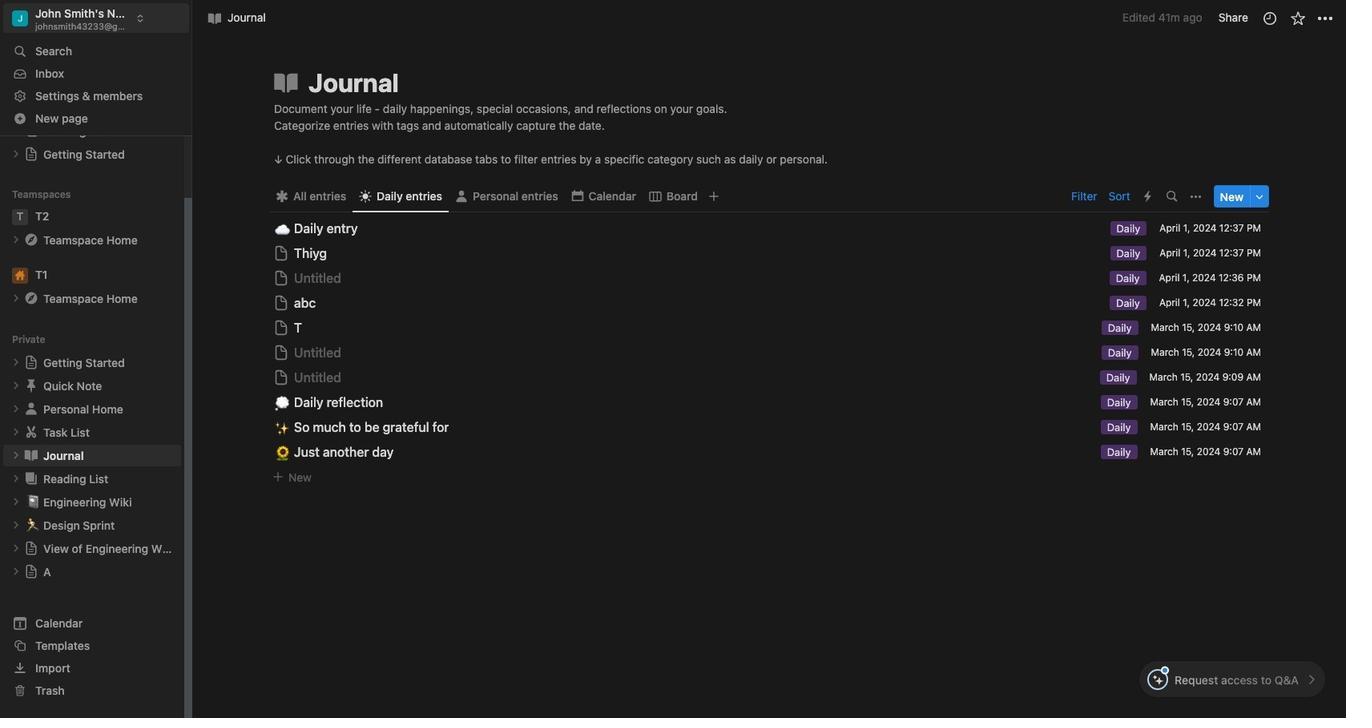 Task type: describe. For each thing, give the bounding box(es) containing it.
4 open image from the top
[[11, 521, 21, 530]]

2 tab from the left
[[643, 186, 705, 208]]

☁️ image
[[275, 219, 290, 239]]

6 open image from the top
[[11, 474, 21, 484]]

3 open image from the top
[[11, 358, 21, 367]]

t image
[[12, 209, 28, 225]]

1 open image from the top
[[11, 149, 21, 159]]

2 open image from the top
[[11, 381, 21, 391]]

create and view automations image
[[1145, 191, 1152, 202]]

1 tab from the left
[[269, 186, 353, 208]]

🌻 image
[[275, 442, 290, 462]]

5 open image from the top
[[11, 544, 21, 553]]

favorite image
[[1290, 10, 1306, 26]]

💭 image
[[275, 393, 290, 413]]



Task type: vqa. For each thing, say whether or not it's contained in the screenshot.
the 'Comments' image
no



Task type: locate. For each thing, give the bounding box(es) containing it.
change page icon image
[[272, 68, 301, 97], [24, 147, 38, 161], [23, 232, 39, 248], [23, 290, 39, 307], [24, 355, 38, 370], [23, 378, 39, 394], [23, 401, 39, 417], [23, 424, 39, 440], [23, 448, 39, 464], [23, 471, 39, 487], [24, 541, 38, 556], [24, 565, 38, 579]]

✨ image
[[275, 417, 290, 438]]

tab
[[269, 186, 353, 208], [643, 186, 705, 208]]

updates image
[[1262, 10, 1278, 26]]

🏃 image
[[26, 516, 40, 534]]

6 open image from the top
[[11, 567, 21, 577]]

5 open image from the top
[[11, 451, 21, 460]]

7 open image from the top
[[11, 497, 21, 507]]

3 open image from the top
[[11, 428, 21, 437]]

1 horizontal spatial tab
[[643, 186, 705, 208]]

open image
[[11, 149, 21, 159], [11, 381, 21, 391], [11, 428, 21, 437], [11, 521, 21, 530], [11, 544, 21, 553], [11, 567, 21, 577]]

2 open image from the top
[[11, 294, 21, 303]]

4 open image from the top
[[11, 404, 21, 414]]

tab list
[[269, 181, 1067, 213]]

1 open image from the top
[[11, 235, 21, 245]]

📓 image
[[26, 493, 40, 511]]

open image
[[11, 235, 21, 245], [11, 294, 21, 303], [11, 358, 21, 367], [11, 404, 21, 414], [11, 451, 21, 460], [11, 474, 21, 484], [11, 497, 21, 507]]

0 horizontal spatial tab
[[269, 186, 353, 208]]



